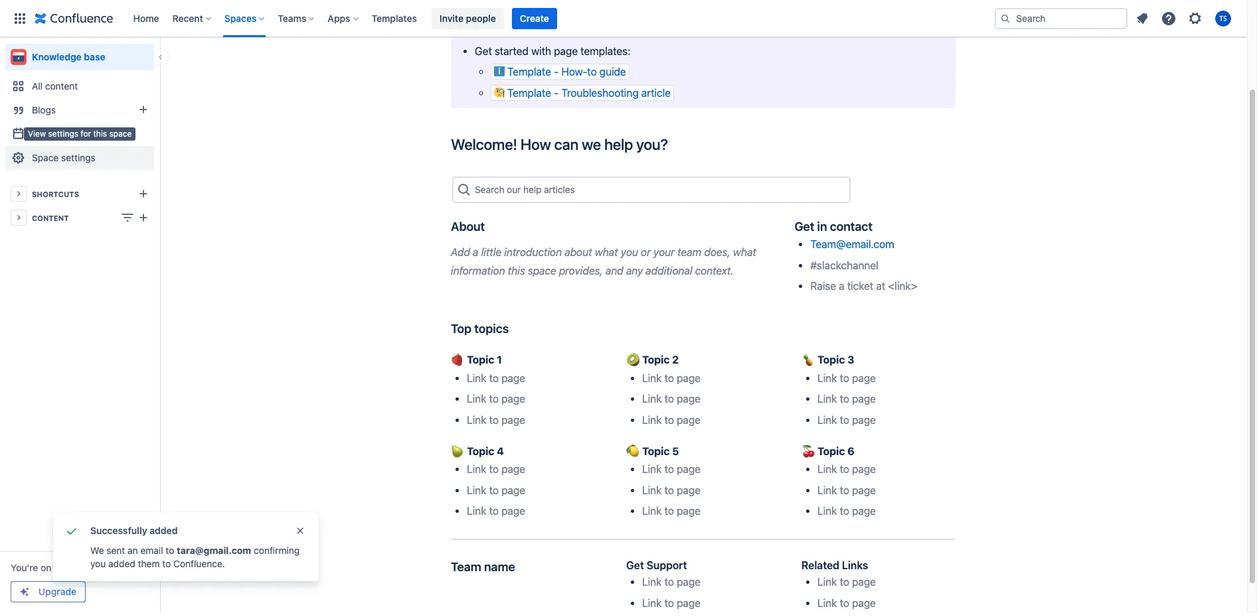 Task type: vqa. For each thing, say whether or not it's contained in the screenshot.
"Team" in Explore team calendars "link"
no



Task type: describe. For each thing, give the bounding box(es) containing it.
3
[[848, 354, 854, 366]]

get for get in contact
[[795, 219, 814, 234]]

content
[[32, 214, 69, 222]]

information
[[451, 265, 505, 277]]

change view image
[[120, 210, 135, 226]]

provides,
[[559, 265, 603, 277]]

apps
[[328, 12, 350, 24]]

🍐
[[451, 446, 464, 458]]

notification icon image
[[1134, 10, 1150, 26]]

add a little introduction about what you or your team does, what information this space provides, and any additional context.
[[451, 246, 759, 277]]

guide
[[600, 66, 626, 78]]

top
[[451, 321, 472, 336]]

home
[[133, 12, 159, 24]]

space!
[[680, 5, 718, 19]]

1
[[497, 354, 502, 366]]

blogs
[[32, 104, 56, 116]]

template for template - troubleshooting article
[[507, 87, 551, 99]]

confluence.
[[173, 559, 225, 570]]

🍓
[[451, 354, 464, 366]]

for
[[81, 129, 91, 139]]

calendars link
[[5, 122, 154, 146]]

articles
[[544, 184, 575, 195]]

new
[[557, 5, 581, 19]]

- for how-
[[554, 66, 559, 78]]

knowledge base link
[[5, 44, 154, 70]]

search our help articles
[[475, 184, 575, 195]]

welcome
[[459, 5, 512, 19]]

this inside add a little introduction about what you or your team does, what information this space provides, and any additional context.
[[508, 265, 525, 277]]

create a page image
[[135, 210, 151, 226]]

topic for topic 1
[[467, 354, 494, 366]]

tara@gmail.com
[[177, 545, 251, 557]]

we've
[[475, 24, 504, 36]]

a for add
[[473, 246, 478, 258]]

email
[[140, 545, 163, 557]]

knowledge
[[32, 51, 82, 62]]

Search field
[[995, 8, 1128, 29]]

added for we've
[[507, 24, 537, 36]]

additional
[[646, 265, 692, 277]]

add shortcut image
[[135, 186, 151, 202]]

add
[[451, 246, 470, 258]]

templates:
[[581, 45, 631, 57]]

1 horizontal spatial and
[[629, 24, 647, 36]]

sent
[[106, 545, 125, 557]]

settings for space
[[61, 152, 96, 163]]

related
[[802, 560, 840, 572]]

all content link
[[5, 74, 154, 98]]

we
[[90, 545, 104, 557]]

templates
[[372, 12, 417, 24]]

invite
[[440, 12, 464, 24]]

added for successfully
[[150, 525, 178, 537]]

topic for topic 5
[[642, 446, 670, 458]]

space settings
[[32, 152, 96, 163]]

you're on the free plan
[[11, 563, 111, 574]]

plan
[[92, 563, 111, 574]]

shortcuts
[[32, 190, 79, 198]]

the
[[54, 563, 68, 574]]

started
[[495, 45, 529, 57]]

your inside add a little introduction about what you or your team does, what information this space provides, and any additional context.
[[654, 246, 675, 258]]

space
[[32, 152, 59, 163]]

in
[[817, 219, 827, 234]]

and inside add a little introduction about what you or your team does, what information this space provides, and any additional context.
[[606, 265, 623, 277]]

search
[[475, 184, 504, 195]]

teams button
[[274, 8, 320, 29]]

2 what from the left
[[733, 246, 756, 258]]

success image
[[64, 523, 80, 539]]

topic for topic 3
[[818, 354, 845, 366]]

them
[[138, 559, 160, 570]]

create link
[[512, 8, 557, 29]]

team@email.com
[[810, 238, 894, 250]]

home link
[[129, 8, 163, 29]]

links
[[842, 560, 868, 572]]

content
[[45, 80, 78, 92]]

we sent an email to tara@gmail.com
[[90, 545, 251, 557]]

customizable.
[[781, 24, 847, 36]]

template - troubleshooting article button
[[491, 85, 674, 101]]

0 vertical spatial your
[[529, 5, 555, 19]]

6
[[848, 446, 855, 458]]

introduction
[[504, 246, 562, 258]]

🍓 topic 1
[[451, 354, 502, 366]]

added inside confirming you added them to confluence.
[[108, 559, 135, 570]]

shortcuts button
[[5, 182, 154, 206]]

settings icon image
[[1188, 10, 1203, 26]]

to inside 'template - how-to guide' button
[[587, 66, 597, 78]]

you inside add a little introduction about what you or your team does, what information this space provides, and any additional context.
[[621, 246, 638, 258]]

apps button
[[324, 8, 364, 29]]

you're
[[11, 563, 38, 574]]

invite people
[[440, 12, 496, 24]]

welcome!
[[451, 136, 517, 154]]

magnifying glass image
[[456, 182, 472, 198]]

template - troubleshooting article
[[507, 87, 671, 99]]

topic for topic 2
[[642, 354, 670, 366]]

- for troubleshooting
[[554, 87, 559, 99]]

🍐 topic 4
[[451, 446, 504, 458]]

we've added some suggestions and placeholders. everything is customizable.
[[475, 24, 847, 36]]

free
[[71, 563, 90, 574]]

about
[[565, 246, 592, 258]]

can
[[554, 136, 579, 154]]

🍋 topic 5
[[626, 446, 679, 458]]



Task type: locate. For each thing, give the bounding box(es) containing it.
🍒
[[802, 446, 815, 458]]

top topics
[[451, 321, 509, 336]]

successfully added
[[90, 525, 178, 537]]

a right raise
[[839, 280, 845, 292]]

raise
[[810, 280, 836, 292]]

get down we've
[[475, 45, 492, 57]]

1 vertical spatial your
[[654, 246, 675, 258]]

:face_with_monocle: image
[[494, 87, 505, 97], [494, 87, 505, 97]]

topic for topic 6
[[818, 446, 845, 458]]

1 what from the left
[[595, 246, 618, 258]]

to
[[515, 5, 526, 19], [587, 66, 597, 78], [489, 372, 499, 384], [665, 372, 674, 384], [840, 372, 849, 384], [489, 393, 499, 405], [665, 393, 674, 405], [840, 393, 849, 405], [489, 414, 499, 426], [665, 414, 674, 426], [840, 414, 849, 426], [489, 464, 499, 476], [665, 464, 674, 476], [840, 464, 849, 476], [489, 485, 499, 497], [665, 485, 674, 497], [840, 485, 849, 497], [489, 506, 499, 518], [665, 506, 674, 518], [840, 506, 849, 518], [166, 545, 174, 557], [162, 559, 171, 570], [665, 577, 674, 589], [840, 577, 849, 589], [665, 598, 674, 610], [840, 598, 849, 610]]

base inside 'space' element
[[84, 51, 105, 62]]

base
[[649, 5, 677, 19], [84, 51, 105, 62]]

2 vertical spatial get
[[626, 560, 644, 572]]

2 vertical spatial added
[[108, 559, 135, 570]]

welcome to your new knowledge base space!
[[459, 5, 718, 19]]

#slackchannel
[[810, 259, 879, 271]]

support
[[647, 560, 687, 572]]

ticket
[[847, 280, 874, 292]]

some
[[540, 24, 566, 36]]

help icon image
[[1161, 10, 1177, 26]]

and down the knowledge
[[629, 24, 647, 36]]

upgrade button
[[11, 582, 85, 602]]

knowledge base
[[32, 51, 105, 62]]

link to page
[[467, 372, 525, 384], [642, 372, 701, 384], [818, 372, 876, 384], [467, 393, 525, 405], [642, 393, 701, 405], [818, 393, 876, 405], [467, 414, 525, 426], [642, 414, 701, 426], [818, 414, 876, 426], [467, 464, 525, 476], [642, 464, 701, 476], [818, 464, 876, 476], [467, 485, 525, 497], [642, 485, 701, 497], [818, 485, 876, 497], [467, 506, 525, 518], [642, 506, 701, 518], [818, 506, 876, 518], [642, 577, 701, 589], [818, 577, 876, 589], [642, 598, 701, 610], [818, 598, 876, 610]]

space right for
[[109, 129, 132, 139]]

team@email.com link
[[810, 238, 894, 250]]

does,
[[704, 246, 730, 258]]

team
[[451, 560, 481, 575]]

at
[[876, 280, 886, 292]]

1 horizontal spatial you
[[621, 246, 638, 258]]

knowledge
[[584, 5, 647, 19]]

get support
[[626, 560, 687, 572]]

4
[[497, 446, 504, 458]]

added down sent
[[108, 559, 135, 570]]

help right our
[[523, 184, 542, 195]]

what
[[595, 246, 618, 258], [733, 246, 756, 258]]

space element
[[0, 37, 159, 614]]

little
[[481, 246, 502, 258]]

suggestions
[[569, 24, 627, 36]]

placeholders.
[[650, 24, 714, 36]]

template for template - how-to guide
[[507, 66, 551, 78]]

template down 'template - how-to guide' button
[[507, 87, 551, 99]]

- down 'template - how-to guide' button
[[554, 87, 559, 99]]

blogs link
[[5, 98, 154, 122]]

related links
[[802, 560, 868, 572]]

get for get started with page templates:
[[475, 45, 492, 57]]

0 horizontal spatial space
[[109, 129, 132, 139]]

get left support
[[626, 560, 644, 572]]

1 horizontal spatial a
[[839, 280, 845, 292]]

template down with
[[507, 66, 551, 78]]

a inside add a little introduction about what you or your team does, what information this space provides, and any additional context.
[[473, 246, 478, 258]]

0 vertical spatial added
[[507, 24, 537, 36]]

1 vertical spatial base
[[84, 51, 105, 62]]

1 horizontal spatial base
[[649, 5, 677, 19]]

1 horizontal spatial this
[[508, 265, 525, 277]]

banner containing home
[[0, 0, 1247, 37]]

premium image
[[19, 587, 30, 598]]

1 vertical spatial and
[[606, 265, 623, 277]]

0 horizontal spatial get
[[475, 45, 492, 57]]

:information_source: image
[[494, 66, 505, 77], [494, 66, 505, 77]]

what right about
[[595, 246, 618, 258]]

None text field
[[475, 182, 477, 198]]

confluence image
[[35, 10, 113, 26], [35, 10, 113, 26]]

context.
[[695, 265, 734, 277]]

1 horizontal spatial get
[[626, 560, 644, 572]]

base up we've added some suggestions and placeholders. everything is customizable.
[[649, 5, 677, 19]]

your
[[529, 5, 555, 19], [654, 246, 675, 258]]

template inside template - troubleshooting article button
[[507, 87, 551, 99]]

you down we
[[90, 559, 106, 570]]

🍍 topic 3
[[802, 354, 854, 366]]

template - how-to guide button
[[491, 64, 629, 80]]

article
[[641, 87, 671, 99]]

1 vertical spatial help
[[523, 184, 542, 195]]

added down create
[[507, 24, 537, 36]]

successfully
[[90, 525, 147, 537]]

1 template from the top
[[507, 66, 551, 78]]

1 - from the top
[[554, 66, 559, 78]]

0 vertical spatial get
[[475, 45, 492, 57]]

your profile and preferences image
[[1215, 10, 1231, 26]]

you?
[[636, 136, 668, 154]]

0 horizontal spatial base
[[84, 51, 105, 62]]

2 horizontal spatial added
[[507, 24, 537, 36]]

and
[[629, 24, 647, 36], [606, 265, 623, 277]]

you
[[621, 246, 638, 258], [90, 559, 106, 570]]

welcome! how can we help you?
[[451, 136, 668, 154]]

on
[[41, 563, 51, 574]]

about
[[451, 219, 485, 234]]

topic for topic 4
[[467, 446, 494, 458]]

1 horizontal spatial help
[[604, 136, 633, 154]]

1 vertical spatial settings
[[61, 152, 96, 163]]

all content
[[32, 80, 78, 92]]

invite people button
[[432, 8, 504, 29]]

everything
[[717, 24, 767, 36]]

1 horizontal spatial added
[[150, 525, 178, 537]]

you inside confirming you added them to confluence.
[[90, 559, 106, 570]]

1 vertical spatial -
[[554, 87, 559, 99]]

0 vertical spatial help
[[604, 136, 633, 154]]

added up we sent an email to tara@gmail.com
[[150, 525, 178, 537]]

a for raise
[[839, 280, 845, 292]]

1 vertical spatial space
[[528, 265, 556, 277]]

page
[[554, 45, 578, 57], [501, 372, 525, 384], [677, 372, 701, 384], [852, 372, 876, 384], [501, 393, 525, 405], [677, 393, 701, 405], [852, 393, 876, 405], [501, 414, 525, 426], [677, 414, 701, 426], [852, 414, 876, 426], [501, 464, 525, 476], [677, 464, 701, 476], [852, 464, 876, 476], [501, 485, 525, 497], [677, 485, 701, 497], [852, 485, 876, 497], [501, 506, 525, 518], [677, 506, 701, 518], [852, 506, 876, 518], [677, 577, 701, 589], [852, 577, 876, 589], [677, 598, 701, 610], [852, 598, 876, 610]]

and left any
[[606, 265, 623, 277]]

0 horizontal spatial and
[[606, 265, 623, 277]]

to inside confirming you added them to confluence.
[[162, 559, 171, 570]]

calendars
[[32, 128, 75, 139]]

this down introduction
[[508, 265, 525, 277]]

1 vertical spatial this
[[508, 265, 525, 277]]

0 vertical spatial a
[[473, 246, 478, 258]]

space inside add a little introduction about what you or your team does, what information this space provides, and any additional context.
[[528, 265, 556, 277]]

copy image
[[667, 136, 683, 152], [484, 218, 500, 234], [871, 218, 887, 234], [507, 321, 523, 337], [686, 561, 696, 572], [867, 561, 878, 572]]

this right for
[[93, 129, 107, 139]]

copy image
[[514, 560, 530, 575]]

search image
[[1000, 13, 1011, 24]]

0 vertical spatial this
[[93, 129, 107, 139]]

is
[[770, 24, 778, 36]]

2 template from the top
[[507, 87, 551, 99]]

0 vertical spatial settings
[[48, 129, 78, 139]]

dismiss image
[[295, 526, 306, 537]]

global element
[[8, 0, 992, 37]]

0 vertical spatial -
[[554, 66, 559, 78]]

0 vertical spatial space
[[109, 129, 132, 139]]

1 vertical spatial get
[[795, 219, 814, 234]]

0 horizontal spatial what
[[595, 246, 618, 258]]

topic left 1
[[467, 354, 494, 366]]

0 vertical spatial base
[[649, 5, 677, 19]]

🥝 topic 2
[[626, 354, 679, 366]]

topic left 6
[[818, 446, 845, 458]]

template inside 'template - how-to guide' button
[[507, 66, 551, 78]]

spaces button
[[220, 8, 270, 29]]

contact
[[830, 219, 873, 234]]

any
[[626, 265, 643, 277]]

settings left for
[[48, 129, 78, 139]]

1 horizontal spatial your
[[654, 246, 675, 258]]

🍒 topic 6
[[802, 446, 855, 458]]

2 horizontal spatial get
[[795, 219, 814, 234]]

banner
[[0, 0, 1247, 37]]

1 horizontal spatial what
[[733, 246, 756, 258]]

0 horizontal spatial help
[[523, 184, 542, 195]]

0 vertical spatial template
[[507, 66, 551, 78]]

template - how-to guide
[[507, 66, 626, 78]]

help right we
[[604, 136, 633, 154]]

1 vertical spatial you
[[90, 559, 106, 570]]

0 horizontal spatial a
[[473, 246, 478, 258]]

added
[[507, 24, 537, 36], [150, 525, 178, 537], [108, 559, 135, 570]]

or
[[641, 246, 651, 258]]

troubleshooting
[[561, 87, 639, 99]]

settings inside 'space' element
[[61, 152, 96, 163]]

🍋
[[626, 446, 640, 458]]

2 - from the top
[[554, 87, 559, 99]]

create a blog image
[[135, 102, 151, 118]]

team name
[[451, 560, 515, 575]]

get left in
[[795, 219, 814, 234]]

your right or
[[654, 246, 675, 258]]

🥝
[[626, 354, 640, 366]]

appswitcher icon image
[[12, 10, 28, 26]]

0 horizontal spatial you
[[90, 559, 106, 570]]

topic left 3
[[818, 354, 845, 366]]

1 vertical spatial a
[[839, 280, 845, 292]]

spaces
[[224, 12, 257, 24]]

link
[[467, 372, 486, 384], [642, 372, 662, 384], [818, 372, 837, 384], [467, 393, 486, 405], [642, 393, 662, 405], [818, 393, 837, 405], [467, 414, 486, 426], [642, 414, 662, 426], [818, 414, 837, 426], [467, 464, 486, 476], [642, 464, 662, 476], [818, 464, 837, 476], [467, 485, 486, 497], [642, 485, 662, 497], [818, 485, 837, 497], [467, 506, 486, 518], [642, 506, 662, 518], [818, 506, 837, 518], [642, 577, 662, 589], [818, 577, 837, 589], [642, 598, 662, 610], [818, 598, 837, 610]]

base up all content link
[[84, 51, 105, 62]]

topic left the 4
[[467, 446, 494, 458]]

1 horizontal spatial space
[[528, 265, 556, 277]]

how
[[521, 136, 551, 154]]

space down introduction
[[528, 265, 556, 277]]

space settings link
[[5, 146, 154, 170]]

- left how-
[[554, 66, 559, 78]]

topics
[[474, 321, 509, 336]]

1 vertical spatial template
[[507, 87, 551, 99]]

settings for view
[[48, 129, 78, 139]]

you left or
[[621, 246, 638, 258]]

settings
[[48, 129, 78, 139], [61, 152, 96, 163]]

topic left 5
[[642, 446, 670, 458]]

0 horizontal spatial added
[[108, 559, 135, 570]]

your up some
[[529, 5, 555, 19]]

create
[[520, 12, 549, 24]]

settings down calendars link
[[61, 152, 96, 163]]

recent
[[172, 12, 203, 24]]

team
[[678, 246, 701, 258]]

0 vertical spatial you
[[621, 246, 638, 258]]

get for get support
[[626, 560, 644, 572]]

what right does,
[[733, 246, 756, 258]]

2
[[672, 354, 679, 366]]

🍍
[[802, 354, 815, 366]]

0 horizontal spatial this
[[93, 129, 107, 139]]

upgrade
[[38, 586, 76, 598]]

<link>
[[888, 280, 917, 292]]

content button
[[5, 206, 154, 230]]

a right add
[[473, 246, 478, 258]]

0 vertical spatial and
[[629, 24, 647, 36]]

space
[[109, 129, 132, 139], [528, 265, 556, 277]]

1 vertical spatial added
[[150, 525, 178, 537]]

topic left 2
[[642, 354, 670, 366]]

a
[[473, 246, 478, 258], [839, 280, 845, 292]]

0 horizontal spatial your
[[529, 5, 555, 19]]



